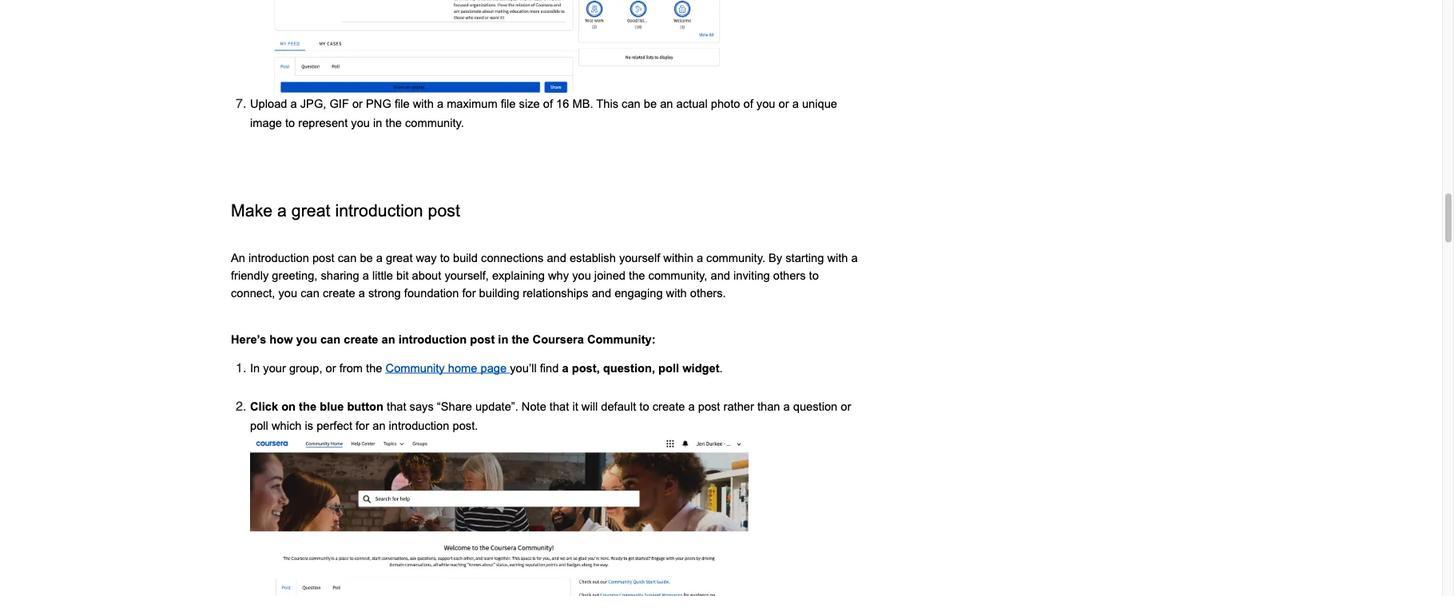 Task type: locate. For each thing, give the bounding box(es) containing it.
the
[[386, 117, 402, 130], [629, 269, 645, 282], [512, 333, 529, 347], [366, 362, 382, 375], [299, 400, 317, 413]]

post,
[[572, 362, 600, 375]]

file left size
[[501, 98, 516, 111]]

actual
[[677, 98, 708, 111]]

the up you'll
[[512, 333, 529, 347]]

2 vertical spatial an
[[373, 419, 386, 433]]

1 horizontal spatial file
[[501, 98, 516, 111]]

community.
[[405, 117, 464, 130], [707, 251, 766, 264]]

great right make
[[292, 201, 330, 220]]

why
[[548, 269, 569, 282]]

to right the image
[[285, 117, 295, 130]]

to
[[285, 117, 295, 130], [440, 251, 450, 264], [809, 269, 819, 282], [640, 400, 649, 413]]

1 horizontal spatial and
[[592, 287, 611, 300]]

how
[[270, 333, 293, 347]]

file
[[395, 98, 410, 111], [501, 98, 516, 111]]

0 vertical spatial an
[[660, 98, 673, 111]]

poll inside that says "share update". note that it will default to create a post rather than a question or poll which is perfect for an introduction post.
[[250, 419, 268, 433]]

a left little
[[363, 269, 369, 282]]

can inside upload a jpg, gif or png file with a maximum file size of 16 mb. this can be an actual photo of you or a unique image to represent you in the community.
[[622, 98, 641, 111]]

by
[[769, 251, 783, 264]]

of left "16"
[[543, 98, 553, 111]]

1 horizontal spatial community.
[[707, 251, 766, 264]]

0 horizontal spatial that
[[387, 400, 406, 413]]

page
[[481, 362, 507, 375]]

or left unique
[[779, 98, 789, 111]]

create down sharing
[[323, 287, 355, 300]]

2 vertical spatial create
[[653, 400, 685, 413]]

that
[[387, 400, 406, 413], [550, 400, 569, 413]]

0 vertical spatial in
[[373, 117, 382, 130]]

0 vertical spatial for
[[462, 287, 476, 300]]

16
[[556, 98, 569, 111]]

with
[[413, 98, 434, 111], [828, 251, 848, 264], [666, 287, 687, 300]]

in
[[373, 117, 382, 130], [498, 333, 509, 347]]

1 that from the left
[[387, 400, 406, 413]]

yourself
[[619, 251, 660, 264]]

0 vertical spatial create
[[323, 287, 355, 300]]

can
[[622, 98, 641, 111], [338, 251, 357, 264], [301, 287, 320, 300], [320, 333, 341, 347]]

here's
[[231, 333, 266, 347]]

you right 'photo'
[[757, 98, 776, 111]]

.
[[720, 362, 723, 375]]

inviting
[[734, 269, 770, 282]]

poll
[[659, 362, 679, 375], [250, 419, 268, 433]]

can right this
[[622, 98, 641, 111]]

great up bit
[[386, 251, 413, 264]]

0 vertical spatial with
[[413, 98, 434, 111]]

maximum
[[447, 98, 498, 111]]

question,
[[603, 362, 655, 375]]

create inside an introduction post can be a great way to build connections and establish yourself within a community. by starting with a friendly greeting, sharing a little bit about yourself, explaining why you joined the community, and inviting others to connect, you can create a strong foundation for building relationships and engaging with others.
[[323, 287, 355, 300]]

for
[[462, 287, 476, 300], [356, 419, 369, 433]]

for inside an introduction post can be a great way to build connections and establish yourself within a community. by starting with a friendly greeting, sharing a little bit about yourself, explaining why you joined the community, and inviting others to connect, you can create a strong foundation for building relationships and engaging with others.
[[462, 287, 476, 300]]

be left actual at the top left
[[644, 98, 657, 111]]

unique
[[802, 98, 838, 111]]

your
[[263, 362, 286, 375]]

to inside upload a jpg, gif or png file with a maximum file size of 16 mb. this can be an actual photo of you or a unique image to represent you in the community.
[[285, 117, 295, 130]]

introduction
[[335, 201, 423, 220], [249, 251, 309, 264], [399, 333, 467, 347], [389, 419, 450, 433]]

others.
[[690, 287, 726, 300]]

or right gif
[[352, 98, 363, 111]]

you
[[757, 98, 776, 111], [351, 117, 370, 130], [572, 269, 591, 282], [279, 287, 297, 300], [296, 333, 317, 347]]

a
[[291, 98, 297, 111], [437, 98, 444, 111], [793, 98, 799, 111], [277, 201, 287, 220], [376, 251, 383, 264], [697, 251, 703, 264], [852, 251, 858, 264], [363, 269, 369, 282], [359, 287, 365, 300], [562, 362, 569, 375], [689, 400, 695, 413], [784, 400, 790, 413]]

post
[[428, 201, 460, 220], [312, 251, 335, 264], [470, 333, 495, 347], [698, 400, 720, 413]]

a right find
[[562, 362, 569, 375]]

0 horizontal spatial with
[[413, 98, 434, 111]]

create up from
[[344, 333, 378, 347]]

in up the page
[[498, 333, 509, 347]]

1 vertical spatial community.
[[707, 251, 766, 264]]

1 horizontal spatial be
[[644, 98, 657, 111]]

with down the community, at the left top of the page
[[666, 287, 687, 300]]

the inside an introduction post can be a great way to build connections and establish yourself within a community. by starting with a friendly greeting, sharing a little bit about yourself, explaining why you joined the community, and inviting others to connect, you can create a strong foundation for building relationships and engaging with others.
[[629, 269, 645, 282]]

connect,
[[231, 287, 275, 300]]

2 horizontal spatial with
[[828, 251, 848, 264]]

on
[[281, 400, 296, 413]]

be inside upload a jpg, gif or png file with a maximum file size of 16 mb. this can be an actual photo of you or a unique image to represent you in the community.
[[644, 98, 657, 111]]

0 horizontal spatial for
[[356, 419, 369, 433]]

a left maximum
[[437, 98, 444, 111]]

yourself,
[[445, 269, 489, 282]]

create
[[323, 287, 355, 300], [344, 333, 378, 347], [653, 400, 685, 413]]

click on the blue button
[[250, 400, 384, 413]]

of
[[543, 98, 553, 111], [744, 98, 753, 111]]

1 horizontal spatial poll
[[659, 362, 679, 375]]

within
[[664, 251, 694, 264]]

1 horizontal spatial with
[[666, 287, 687, 300]]

a up little
[[376, 251, 383, 264]]

community. down maximum
[[405, 117, 464, 130]]

and down joined
[[592, 287, 611, 300]]

post left the rather
[[698, 400, 720, 413]]

with right starting
[[828, 251, 848, 264]]

0 vertical spatial be
[[644, 98, 657, 111]]

friendly
[[231, 269, 269, 282]]

coursera
[[533, 333, 584, 347]]

that left it
[[550, 400, 569, 413]]

an up community
[[382, 333, 395, 347]]

1 vertical spatial create
[[344, 333, 378, 347]]

community:
[[587, 333, 656, 347]]

post inside that says "share update". note that it will default to create a post rather than a question or poll which is perfect for an introduction post.
[[698, 400, 720, 413]]

in down png
[[373, 117, 382, 130]]

you down greeting,
[[279, 287, 297, 300]]

2 vertical spatial and
[[592, 287, 611, 300]]

1 vertical spatial great
[[386, 251, 413, 264]]

poll left widget
[[659, 362, 679, 375]]

little
[[372, 269, 393, 282]]

an
[[231, 251, 245, 264]]

an down the "button"
[[373, 419, 386, 433]]

to down starting
[[809, 269, 819, 282]]

that left says
[[387, 400, 406, 413]]

introduction up 'community home page' link
[[399, 333, 467, 347]]

to right way
[[440, 251, 450, 264]]

1 vertical spatial poll
[[250, 419, 268, 433]]

and
[[547, 251, 567, 264], [711, 269, 730, 282], [592, 287, 611, 300]]

introduction down says
[[389, 419, 450, 433]]

or left from
[[326, 362, 336, 375]]

or right question
[[841, 400, 851, 413]]

1 horizontal spatial of
[[744, 98, 753, 111]]

0 horizontal spatial of
[[543, 98, 553, 111]]

great
[[292, 201, 330, 220], [386, 251, 413, 264]]

1 horizontal spatial for
[[462, 287, 476, 300]]

0 horizontal spatial file
[[395, 98, 410, 111]]

introduction inside that says "share update". note that it will default to create a post rather than a question or poll which is perfect for an introduction post.
[[389, 419, 450, 433]]

be up little
[[360, 251, 373, 264]]

build
[[453, 251, 478, 264]]

1 vertical spatial in
[[498, 333, 509, 347]]

0 horizontal spatial and
[[547, 251, 567, 264]]

0 horizontal spatial be
[[360, 251, 373, 264]]

a right 'than'
[[784, 400, 790, 413]]

you right how
[[296, 333, 317, 347]]

and up others.
[[711, 269, 730, 282]]

group,
[[289, 362, 322, 375]]

establish
[[570, 251, 616, 264]]

from
[[339, 362, 363, 375]]

0 vertical spatial community.
[[405, 117, 464, 130]]

0 horizontal spatial poll
[[250, 419, 268, 433]]

for down yourself,
[[462, 287, 476, 300]]

make
[[231, 201, 273, 220]]

you down establish
[[572, 269, 591, 282]]

2 horizontal spatial and
[[711, 269, 730, 282]]

starting
[[786, 251, 824, 264]]

gif
[[330, 98, 349, 111]]

1 vertical spatial and
[[711, 269, 730, 282]]

0 horizontal spatial great
[[292, 201, 330, 220]]

of right 'photo'
[[744, 98, 753, 111]]

1 vertical spatial with
[[828, 251, 848, 264]]

a down widget
[[689, 400, 695, 413]]

it
[[573, 400, 578, 413]]

poll down click
[[250, 419, 268, 433]]

to right default
[[640, 400, 649, 413]]

and up why
[[547, 251, 567, 264]]

2 vertical spatial with
[[666, 287, 687, 300]]

1 vertical spatial for
[[356, 419, 369, 433]]

for down the "button"
[[356, 419, 369, 433]]

an left actual at the top left
[[660, 98, 673, 111]]

with right png
[[413, 98, 434, 111]]

find
[[540, 362, 559, 375]]

you down png
[[351, 117, 370, 130]]

the up the engaging
[[629, 269, 645, 282]]

be
[[644, 98, 657, 111], [360, 251, 373, 264]]

0 horizontal spatial in
[[373, 117, 382, 130]]

photo
[[711, 98, 740, 111]]

or inside that says "share update". note that it will default to create a post rather than a question or poll which is perfect for an introduction post.
[[841, 400, 851, 413]]

community. up 'inviting' in the right top of the page
[[707, 251, 766, 264]]

2 of from the left
[[744, 98, 753, 111]]

1 vertical spatial be
[[360, 251, 373, 264]]

2 that from the left
[[550, 400, 569, 413]]

you'll
[[510, 362, 537, 375]]

a left the jpg,
[[291, 98, 297, 111]]

the down png
[[386, 117, 402, 130]]

0 horizontal spatial community.
[[405, 117, 464, 130]]

1 horizontal spatial great
[[386, 251, 413, 264]]

create right default
[[653, 400, 685, 413]]

1 horizontal spatial that
[[550, 400, 569, 413]]

introduction up greeting,
[[249, 251, 309, 264]]

0 vertical spatial great
[[292, 201, 330, 220]]

or
[[352, 98, 363, 111], [779, 98, 789, 111], [326, 362, 336, 375], [841, 400, 851, 413]]

post up sharing
[[312, 251, 335, 264]]

file right png
[[395, 98, 410, 111]]



Task type: vqa. For each thing, say whether or not it's contained in the screenshot.
field
no



Task type: describe. For each thing, give the bounding box(es) containing it.
click
[[250, 400, 278, 413]]

0 vertical spatial and
[[547, 251, 567, 264]]

be inside an introduction post can be a great way to build connections and establish yourself within a community. by starting with a friendly greeting, sharing a little bit about yourself, explaining why you joined the community, and inviting others to connect, you can create a strong foundation for building relationships and engaging with others.
[[360, 251, 373, 264]]

explaining
[[492, 269, 545, 282]]

than
[[758, 400, 780, 413]]

home
[[448, 362, 478, 375]]

post up way
[[428, 201, 460, 220]]

great inside an introduction post can be a great way to build connections and establish yourself within a community. by starting with a friendly greeting, sharing a little bit about yourself, explaining why you joined the community, and inviting others to connect, you can create a strong foundation for building relationships and engaging with others.
[[386, 251, 413, 264]]

others
[[773, 269, 806, 282]]

in your group, or from the community home page you'll find a post, question, poll widget .
[[250, 362, 726, 375]]

note
[[522, 400, 547, 413]]

greeting,
[[272, 269, 318, 282]]

in
[[250, 362, 260, 375]]

1 horizontal spatial in
[[498, 333, 509, 347]]

can down greeting,
[[301, 287, 320, 300]]

1 of from the left
[[543, 98, 553, 111]]

community,
[[649, 269, 708, 282]]

post up in your group, or from the community home page you'll find a post, question, poll widget .
[[470, 333, 495, 347]]

which
[[272, 419, 302, 433]]

joined
[[595, 269, 626, 282]]

make a great introduction post
[[231, 201, 465, 220]]

post inside an introduction post can be a great way to build connections and establish yourself within a community. by starting with a friendly greeting, sharing a little bit about yourself, explaining why you joined the community, and inviting others to connect, you can create a strong foundation for building relationships and engaging with others.
[[312, 251, 335, 264]]

introduction inside an introduction post can be a great way to build connections and establish yourself within a community. by starting with a friendly greeting, sharing a little bit about yourself, explaining why you joined the community, and inviting others to connect, you can create a strong foundation for building relationships and engaging with others.
[[249, 251, 309, 264]]

upload a jpg, gif or png file with a maximum file size of 16 mb. this can be an actual photo of you or a unique image to represent you in the community.
[[250, 98, 841, 130]]

community. inside upload a jpg, gif or png file with a maximum file size of 16 mb. this can be an actual photo of you or a unique image to represent you in the community.
[[405, 117, 464, 130]]

here's how you can create an introduction post in the coursera community:
[[231, 333, 656, 347]]

can up from
[[320, 333, 341, 347]]

that says "share update". note that it will default to create a post rather than a question or poll which is perfect for an introduction post.
[[250, 400, 855, 433]]

with inside upload a jpg, gif or png file with a maximum file size of 16 mb. this can be an actual photo of you or a unique image to represent you in the community.
[[413, 98, 434, 111]]

will
[[582, 400, 598, 413]]

the right on
[[299, 400, 317, 413]]

engaging
[[615, 287, 663, 300]]

a left unique
[[793, 98, 799, 111]]

an inside upload a jpg, gif or png file with a maximum file size of 16 mb. this can be an actual photo of you or a unique image to represent you in the community.
[[660, 98, 673, 111]]

building
[[479, 287, 520, 300]]

community. inside an introduction post can be a great way to build connections and establish yourself within a community. by starting with a friendly greeting, sharing a little bit about yourself, explaining why you joined the community, and inviting others to connect, you can create a strong foundation for building relationships and engaging with others.
[[707, 251, 766, 264]]

2 file from the left
[[501, 98, 516, 111]]

in inside upload a jpg, gif or png file with a maximum file size of 16 mb. this can be an actual photo of you or a unique image to represent you in the community.
[[373, 117, 382, 130]]

"share
[[437, 400, 472, 413]]

this
[[596, 98, 619, 111]]

relationships
[[523, 287, 589, 300]]

strong
[[368, 287, 401, 300]]

question
[[793, 400, 838, 413]]

perfect
[[317, 419, 352, 433]]

represent
[[298, 117, 348, 130]]

says
[[410, 400, 434, 413]]

jpg,
[[300, 98, 326, 111]]

bit
[[396, 269, 409, 282]]

connections
[[481, 251, 544, 264]]

a right starting
[[852, 251, 858, 264]]

upload
[[250, 98, 287, 111]]

about
[[412, 269, 441, 282]]

png
[[366, 98, 392, 111]]

way
[[416, 251, 437, 264]]

to inside that says "share update". note that it will default to create a post rather than a question or poll which is perfect for an introduction post.
[[640, 400, 649, 413]]

default
[[601, 400, 636, 413]]

is
[[305, 419, 313, 433]]

widget
[[683, 362, 720, 375]]

post.
[[453, 419, 478, 433]]

blue
[[320, 400, 344, 413]]

introduction up little
[[335, 201, 423, 220]]

1 vertical spatial an
[[382, 333, 395, 347]]

rather
[[724, 400, 754, 413]]

an inside that says "share update". note that it will default to create a post rather than a question or poll which is perfect for an introduction post.
[[373, 419, 386, 433]]

mb.
[[573, 98, 593, 111]]

update".
[[475, 400, 518, 413]]

for inside that says "share update". note that it will default to create a post rather than a question or poll which is perfect for an introduction post.
[[356, 419, 369, 433]]

image
[[250, 117, 282, 130]]

foundation
[[404, 287, 459, 300]]

an introduction post can be a great way to build connections and establish yourself within a community. by starting with a friendly greeting, sharing a little bit about yourself, explaining why you joined the community, and inviting others to connect, you can create a strong foundation for building relationships and engaging with others.
[[231, 251, 861, 300]]

a left strong
[[359, 287, 365, 300]]

community home page link
[[386, 360, 510, 375]]

a right "within"
[[697, 251, 703, 264]]

the right from
[[366, 362, 382, 375]]

a right make
[[277, 201, 287, 220]]

community
[[386, 362, 445, 375]]

1 file from the left
[[395, 98, 410, 111]]

create inside that says "share update". note that it will default to create a post rather than a question or poll which is perfect for an introduction post.
[[653, 400, 685, 413]]

can up sharing
[[338, 251, 357, 264]]

sharing
[[321, 269, 359, 282]]

size
[[519, 98, 540, 111]]

the inside upload a jpg, gif or png file with a maximum file size of 16 mb. this can be an actual photo of you or a unique image to represent you in the community.
[[386, 117, 402, 130]]

button
[[347, 400, 384, 413]]

0 vertical spatial poll
[[659, 362, 679, 375]]



